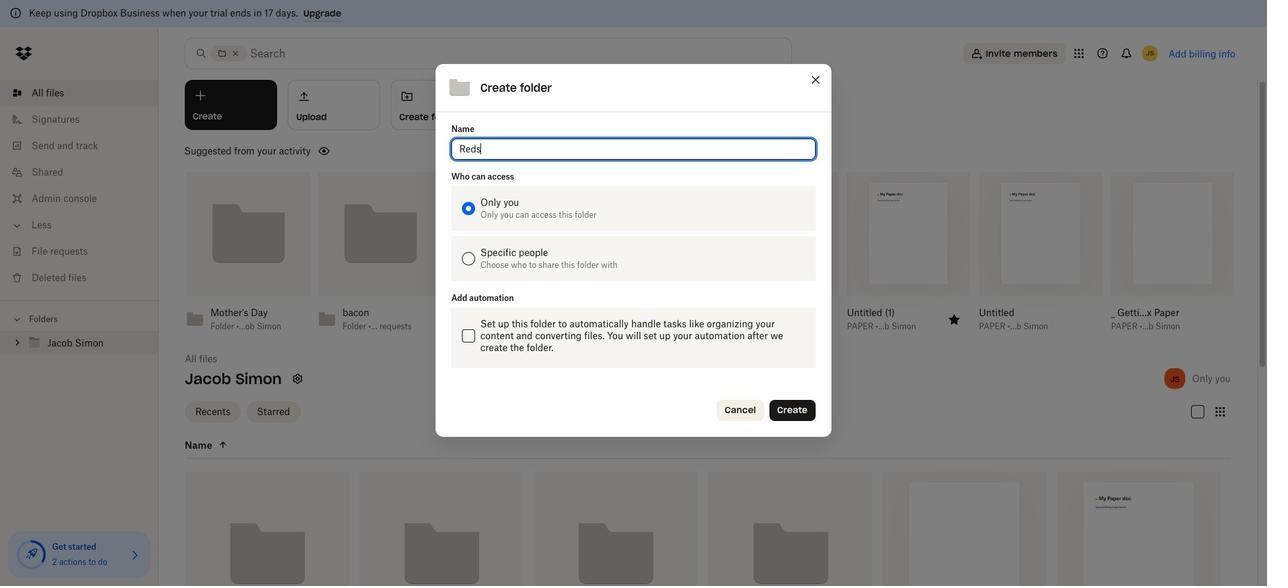 Task type: vqa. For each thing, say whether or not it's contained in the screenshot.
dialog
yes



Task type: locate. For each thing, give the bounding box(es) containing it.
dropbox image
[[11, 40, 37, 67]]

alert
[[0, 0, 1268, 27]]

list item
[[0, 80, 158, 106]]

less image
[[11, 219, 24, 232]]

list
[[0, 72, 158, 300]]

folder, father's day row
[[186, 472, 349, 586]]

file, _ my paper doc.paper row
[[1058, 472, 1221, 586]]

None radio
[[462, 202, 475, 215], [462, 252, 475, 265], [462, 202, 475, 215], [462, 252, 475, 265]]

folder, send and track row
[[709, 472, 873, 586]]

dialog
[[436, 64, 832, 437]]



Task type: describe. For each thing, give the bounding box(es) containing it.
file, _ getting started with dropbox paper.paper row
[[883, 472, 1047, 586]]

folder, mother's day row
[[534, 472, 698, 586]]

Folder name input text field
[[460, 142, 808, 156]]

folder, file requests row
[[360, 472, 524, 586]]



